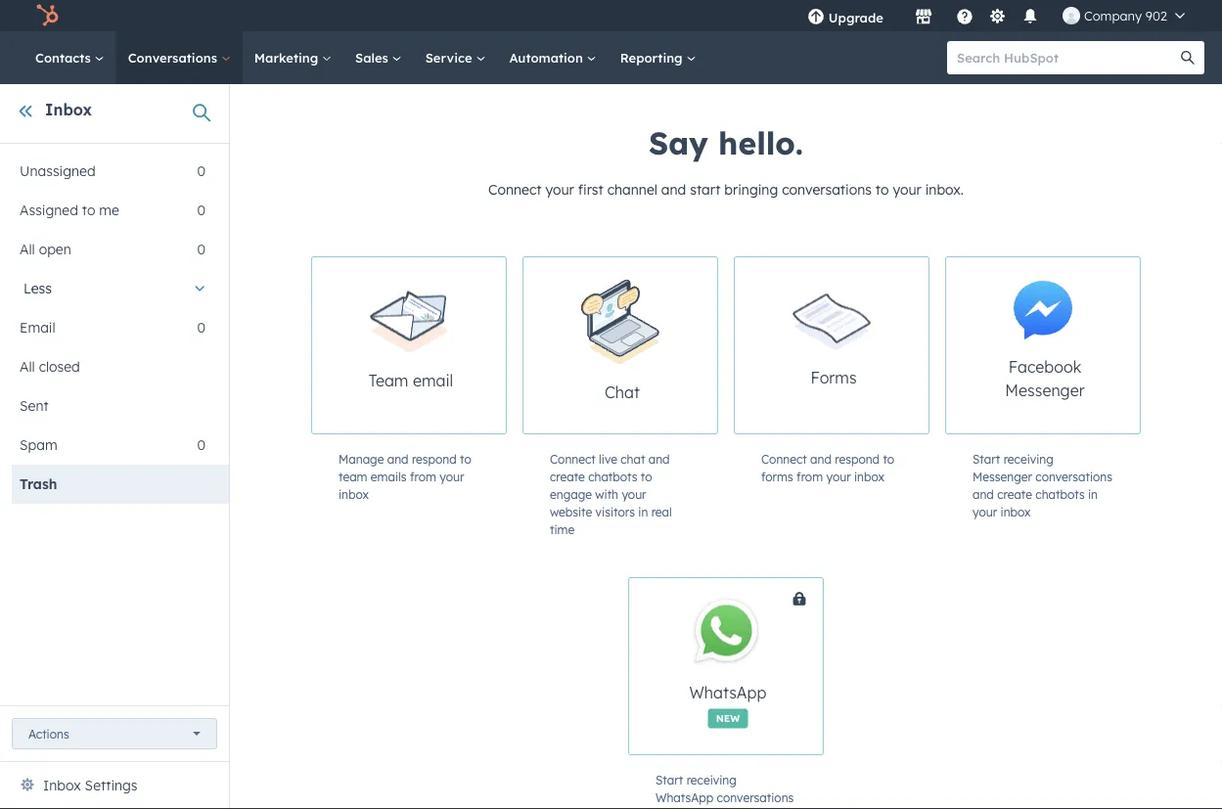 Task type: vqa. For each thing, say whether or not it's contained in the screenshot.
HubSpot 'icon'
yes



Task type: locate. For each thing, give the bounding box(es) containing it.
0 horizontal spatial create
[[550, 469, 585, 484]]

connect left first
[[488, 181, 542, 198]]

0 horizontal spatial respond
[[412, 452, 457, 466]]

facebook
[[1009, 357, 1081, 377]]

inbox settings link
[[43, 774, 137, 797]]

your inside connect and respond to forms from your inbox
[[826, 469, 851, 484]]

receiving
[[1004, 452, 1054, 466], [687, 772, 737, 787]]

conversations
[[128, 49, 221, 66]]

Search HubSpot search field
[[947, 41, 1187, 74]]

service
[[425, 49, 476, 66]]

all for all open
[[20, 241, 35, 258]]

start
[[973, 452, 1000, 466], [656, 772, 683, 787]]

all for all closed
[[20, 358, 35, 375]]

902
[[1146, 7, 1167, 23]]

2 0 from the top
[[197, 202, 206, 219]]

4 0 from the top
[[197, 319, 206, 336]]

and inside start receiving messenger conversations and create chatbots in your inbox
[[973, 487, 994, 501]]

receiving for messenger
[[1004, 452, 1054, 466]]

company 902
[[1084, 7, 1167, 23]]

engage
[[550, 487, 592, 501]]

hubspot link
[[23, 4, 73, 27]]

conversations inside start receiving messenger conversations and create chatbots in your inbox
[[1036, 469, 1113, 484]]

automation link
[[497, 31, 608, 84]]

inbox inside start receiving messenger conversations and create chatbots in your inbox
[[1001, 504, 1031, 519]]

forms
[[811, 368, 857, 388]]

your inside connect live chat and create chatbots to engage with your website visitors in real time
[[622, 487, 646, 501]]

0 vertical spatial in
[[1088, 487, 1098, 501]]

messenger inside facebook messenger checkbox
[[1005, 381, 1085, 400]]

respond
[[412, 452, 457, 466], [835, 452, 880, 466]]

inbox down contacts link
[[45, 100, 92, 119]]

0 horizontal spatial in
[[638, 504, 648, 519]]

0 vertical spatial inbox
[[45, 100, 92, 119]]

0 horizontal spatial receiving
[[687, 772, 737, 787]]

1 horizontal spatial in
[[656, 808, 665, 809]]

assigned
[[20, 202, 78, 219]]

forms
[[761, 469, 793, 484]]

in
[[1088, 487, 1098, 501], [638, 504, 648, 519], [656, 808, 665, 809]]

1 vertical spatial inbox
[[43, 777, 81, 794]]

receiving inside start receiving messenger conversations and create chatbots in your inbox
[[1004, 452, 1054, 466]]

Team email checkbox
[[311, 256, 507, 434]]

respond down forms
[[835, 452, 880, 466]]

start inside start receiving messenger conversations and create chatbots in your inbox
[[973, 452, 1000, 466]]

assigned to me
[[20, 202, 119, 219]]

start for start receiving messenger conversations and create chatbots in your inbox
[[973, 452, 1000, 466]]

0 horizontal spatial start
[[656, 772, 683, 787]]

whatsapp
[[689, 683, 767, 702], [656, 790, 714, 805]]

visitors
[[595, 504, 635, 519]]

1 horizontal spatial receiving
[[1004, 452, 1054, 466]]

new
[[716, 712, 740, 724]]

to inside manage and respond to team emails from your inbox
[[460, 452, 471, 466]]

chat
[[605, 382, 640, 402]]

help button
[[948, 0, 981, 31]]

0 vertical spatial receiving
[[1004, 452, 1054, 466]]

receiving down facebook messenger
[[1004, 452, 1054, 466]]

to inside connect and respond to forms from your inbox
[[883, 452, 894, 466]]

time
[[550, 522, 575, 537]]

from right forms
[[797, 469, 823, 484]]

1 vertical spatial messenger
[[973, 469, 1032, 484]]

all left closed
[[20, 358, 35, 375]]

service link
[[414, 31, 497, 84]]

live
[[599, 452, 617, 466]]

sent
[[20, 397, 49, 414]]

None checkbox
[[628, 577, 896, 755]]

chatbots
[[588, 469, 637, 484], [1036, 487, 1085, 501]]

1 0 from the top
[[197, 162, 206, 180]]

0 for email
[[197, 319, 206, 336]]

contacts
[[35, 49, 95, 66]]

start receiving messenger conversations and create chatbots in your inbox
[[973, 452, 1113, 519]]

connect inside connect and respond to forms from your inbox
[[761, 452, 807, 466]]

reporting link
[[608, 31, 708, 84]]

and inside connect and respond to forms from your inbox
[[810, 452, 832, 466]]

inbox
[[854, 469, 884, 484], [339, 487, 369, 501], [1001, 504, 1031, 519], [697, 808, 727, 809]]

marketing link
[[242, 31, 343, 84]]

start inside "start receiving whatsapp conversations in your inbox"
[[656, 772, 683, 787]]

1 vertical spatial chatbots
[[1036, 487, 1085, 501]]

your
[[545, 181, 574, 198], [893, 181, 922, 198], [440, 469, 464, 484], [826, 469, 851, 484], [622, 487, 646, 501], [973, 504, 997, 519], [669, 808, 693, 809]]

2 horizontal spatial in
[[1088, 487, 1098, 501]]

trash
[[20, 476, 57, 493]]

chatbots inside start receiving messenger conversations and create chatbots in your inbox
[[1036, 487, 1085, 501]]

connect up "engage"
[[550, 452, 596, 466]]

hello.
[[718, 123, 803, 162]]

start
[[690, 181, 721, 198]]

1 vertical spatial all
[[20, 358, 35, 375]]

conversations
[[782, 181, 872, 198], [1036, 469, 1113, 484], [717, 790, 794, 805]]

connect and respond to forms from your inbox
[[761, 452, 894, 484]]

0 for spam
[[197, 436, 206, 454]]

1 respond from the left
[[412, 452, 457, 466]]

1 horizontal spatial chatbots
[[1036, 487, 1085, 501]]

2 vertical spatial in
[[656, 808, 665, 809]]

connect live chat and create chatbots to engage with your website visitors in real time
[[550, 452, 672, 537]]

marketplaces image
[[915, 9, 932, 26]]

and inside manage and respond to team emails from your inbox
[[387, 452, 409, 466]]

respond inside manage and respond to team emails from your inbox
[[412, 452, 457, 466]]

to
[[876, 181, 889, 198], [82, 202, 95, 219], [460, 452, 471, 466], [883, 452, 894, 466], [641, 469, 652, 484]]

0 vertical spatial whatsapp
[[689, 683, 767, 702]]

inbox
[[45, 100, 92, 119], [43, 777, 81, 794]]

0 vertical spatial create
[[550, 469, 585, 484]]

receiving down new
[[687, 772, 737, 787]]

receiving inside "start receiving whatsapp conversations in your inbox"
[[687, 772, 737, 787]]

1 horizontal spatial from
[[797, 469, 823, 484]]

inbox settings
[[43, 777, 137, 794]]

first
[[578, 181, 603, 198]]

1 vertical spatial whatsapp
[[656, 790, 714, 805]]

inbox left settings
[[43, 777, 81, 794]]

0 vertical spatial all
[[20, 241, 35, 258]]

5 0 from the top
[[197, 436, 206, 454]]

inbox for inbox
[[45, 100, 92, 119]]

whatsapp new
[[689, 683, 767, 724]]

respond inside connect and respond to forms from your inbox
[[835, 452, 880, 466]]

start for start receiving whatsapp conversations in your inbox
[[656, 772, 683, 787]]

1 vertical spatial in
[[638, 504, 648, 519]]

whatsapp inside "start receiving whatsapp conversations in your inbox"
[[656, 790, 714, 805]]

1 from from the left
[[410, 469, 436, 484]]

Forms checkbox
[[734, 256, 930, 434]]

team
[[339, 469, 367, 484]]

0 vertical spatial conversations
[[782, 181, 872, 198]]

messenger
[[1005, 381, 1085, 400], [973, 469, 1032, 484]]

all left open
[[20, 241, 35, 258]]

1 horizontal spatial respond
[[835, 452, 880, 466]]

2 all from the top
[[20, 358, 35, 375]]

connect inside connect live chat and create chatbots to engage with your website visitors in real time
[[550, 452, 596, 466]]

1 vertical spatial create
[[997, 487, 1032, 501]]

2 from from the left
[[797, 469, 823, 484]]

from inside manage and respond to team emails from your inbox
[[410, 469, 436, 484]]

2 vertical spatial conversations
[[717, 790, 794, 805]]

connect up forms
[[761, 452, 807, 466]]

connect for chat
[[550, 452, 596, 466]]

3 0 from the top
[[197, 241, 206, 258]]

1 vertical spatial conversations
[[1036, 469, 1113, 484]]

1 horizontal spatial start
[[973, 452, 1000, 466]]

connect
[[488, 181, 542, 198], [550, 452, 596, 466], [761, 452, 807, 466]]

all
[[20, 241, 35, 258], [20, 358, 35, 375]]

menu containing company 902
[[793, 0, 1199, 31]]

respond right the manage
[[412, 452, 457, 466]]

create inside start receiving messenger conversations and create chatbots in your inbox
[[997, 487, 1032, 501]]

from right emails
[[410, 469, 436, 484]]

0 vertical spatial start
[[973, 452, 1000, 466]]

0
[[197, 162, 206, 180], [197, 202, 206, 219], [197, 241, 206, 258], [197, 319, 206, 336], [197, 436, 206, 454]]

1 all from the top
[[20, 241, 35, 258]]

sales link
[[343, 31, 414, 84]]

upgrade
[[829, 9, 883, 25]]

receiving for whatsapp
[[687, 772, 737, 787]]

1 horizontal spatial create
[[997, 487, 1032, 501]]

settings image
[[989, 8, 1006, 26]]

and inside connect live chat and create chatbots to engage with your website visitors in real time
[[648, 452, 670, 466]]

sales
[[355, 49, 392, 66]]

conversations inside "start receiving whatsapp conversations in your inbox"
[[717, 790, 794, 805]]

chatbots inside connect live chat and create chatbots to engage with your website visitors in real time
[[588, 469, 637, 484]]

0 vertical spatial chatbots
[[588, 469, 637, 484]]

manage
[[339, 452, 384, 466]]

2 horizontal spatial connect
[[761, 452, 807, 466]]

0 vertical spatial messenger
[[1005, 381, 1085, 400]]

from
[[410, 469, 436, 484], [797, 469, 823, 484]]

create
[[550, 469, 585, 484], [997, 487, 1032, 501]]

all inside button
[[20, 358, 35, 375]]

1 horizontal spatial connect
[[550, 452, 596, 466]]

from inside connect and respond to forms from your inbox
[[797, 469, 823, 484]]

0 horizontal spatial chatbots
[[588, 469, 637, 484]]

2 respond from the left
[[835, 452, 880, 466]]

1 vertical spatial receiving
[[687, 772, 737, 787]]

1 vertical spatial start
[[656, 772, 683, 787]]

actions button
[[12, 718, 217, 750]]

manage and respond to team emails from your inbox
[[339, 452, 471, 501]]

connect your first channel and start bringing conversations to your inbox.
[[488, 181, 964, 198]]

channel
[[607, 181, 657, 198]]

menu
[[793, 0, 1199, 31]]

facebook messenger
[[1005, 357, 1085, 400]]

connect for forms
[[761, 452, 807, 466]]

0 horizontal spatial from
[[410, 469, 436, 484]]

and
[[661, 181, 686, 198], [387, 452, 409, 466], [648, 452, 670, 466], [810, 452, 832, 466], [973, 487, 994, 501]]

start receiving whatsapp conversations in your inbox
[[656, 772, 794, 809]]



Task type: describe. For each thing, give the bounding box(es) containing it.
in inside "start receiving whatsapp conversations in your inbox"
[[656, 808, 665, 809]]

bringing
[[724, 181, 778, 198]]

conversations for start receiving whatsapp conversations in your inbox
[[717, 790, 794, 805]]

notifications image
[[1021, 9, 1039, 26]]

marketing
[[254, 49, 322, 66]]

all closed
[[20, 358, 80, 375]]

Facebook Messenger checkbox
[[945, 256, 1141, 434]]

search button
[[1171, 41, 1204, 74]]

all open
[[20, 241, 71, 258]]

upgrade image
[[807, 9, 825, 26]]

say
[[649, 123, 708, 162]]

inbox.
[[925, 181, 964, 198]]

inbox for inbox settings
[[43, 777, 81, 794]]

sent button
[[12, 386, 206, 426]]

inbox inside connect and respond to forms from your inbox
[[854, 469, 884, 484]]

conversations for start receiving messenger conversations and create chatbots in your inbox
[[1036, 469, 1113, 484]]

in inside start receiving messenger conversations and create chatbots in your inbox
[[1088, 487, 1098, 501]]

inbox inside manage and respond to team emails from your inbox
[[339, 487, 369, 501]]

0 for unassigned
[[197, 162, 206, 180]]

email
[[413, 370, 453, 390]]

messenger inside start receiving messenger conversations and create chatbots in your inbox
[[973, 469, 1032, 484]]

respond for team email
[[412, 452, 457, 466]]

team email
[[369, 370, 453, 390]]

say hello.
[[649, 123, 803, 162]]

less
[[23, 280, 52, 297]]

marketplaces button
[[903, 0, 944, 31]]

mateo roberts image
[[1063, 7, 1080, 24]]

search image
[[1181, 51, 1195, 65]]

create inside connect live chat and create chatbots to engage with your website visitors in real time
[[550, 469, 585, 484]]

0 for assigned to me
[[197, 202, 206, 219]]

help image
[[956, 9, 973, 26]]

notifications button
[[1014, 0, 1047, 31]]

whatsapp inside option
[[689, 683, 767, 702]]

emails
[[371, 469, 407, 484]]

your inside "start receiving whatsapp conversations in your inbox"
[[669, 808, 693, 809]]

unassigned
[[20, 162, 96, 180]]

your inside start receiving messenger conversations and create chatbots in your inbox
[[973, 504, 997, 519]]

reporting
[[620, 49, 686, 66]]

website
[[550, 504, 592, 519]]

email
[[20, 319, 55, 336]]

inbox inside "start receiving whatsapp conversations in your inbox"
[[697, 808, 727, 809]]

0 for all open
[[197, 241, 206, 258]]

with
[[595, 487, 618, 501]]

actions
[[28, 727, 69, 741]]

open
[[39, 241, 71, 258]]

trash button
[[12, 465, 206, 504]]

none checkbox containing whatsapp
[[628, 577, 896, 755]]

respond for forms
[[835, 452, 880, 466]]

company
[[1084, 7, 1142, 23]]

automation
[[509, 49, 587, 66]]

settings link
[[985, 5, 1010, 26]]

in inside connect live chat and create chatbots to engage with your website visitors in real time
[[638, 504, 648, 519]]

team
[[369, 370, 408, 390]]

me
[[99, 202, 119, 219]]

your inside manage and respond to team emails from your inbox
[[440, 469, 464, 484]]

closed
[[39, 358, 80, 375]]

contacts link
[[23, 31, 116, 84]]

to inside connect live chat and create chatbots to engage with your website visitors in real time
[[641, 469, 652, 484]]

chat
[[621, 452, 645, 466]]

Chat checkbox
[[523, 256, 718, 434]]

all closed button
[[12, 347, 206, 386]]

0 horizontal spatial connect
[[488, 181, 542, 198]]

settings
[[85, 777, 137, 794]]

spam
[[20, 436, 57, 454]]

company 902 button
[[1051, 0, 1197, 31]]

real
[[651, 504, 672, 519]]

hubspot image
[[35, 4, 59, 27]]

conversations link
[[116, 31, 242, 84]]



